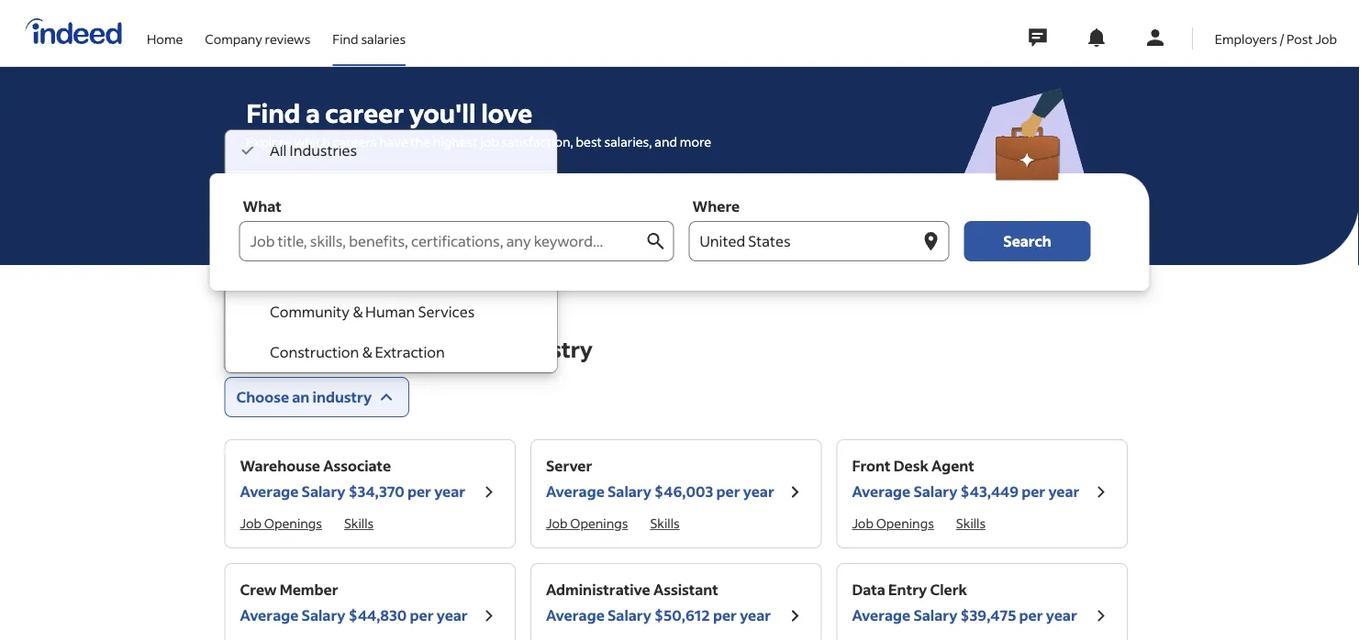 Task type: vqa. For each thing, say whether or not it's contained in the screenshot.


Task type: describe. For each thing, give the bounding box(es) containing it.
industry inside dropdown button
[[313, 388, 372, 407]]

0 vertical spatial industry
[[504, 335, 593, 363]]

per inside data entry clerk average salary $39,475 per year
[[1019, 606, 1043, 625]]

average inside front desk agent average salary $43,449 per year
[[852, 482, 911, 501]]

$39,475
[[960, 606, 1016, 625]]

find for a
[[246, 96, 300, 129]]

warehouse
[[240, 457, 320, 475]]

reviews
[[265, 30, 311, 47]]

account image
[[1144, 27, 1166, 49]]

choose
[[236, 388, 289, 407]]

choose an industry button
[[224, 377, 409, 418]]

crew
[[240, 580, 277, 599]]

average inside crew member average salary $44,830 per year
[[240, 606, 299, 625]]

average inside data entry clerk average salary $39,475 per year
[[852, 606, 911, 625]]

cleaning
[[269, 262, 329, 281]]

browse
[[224, 335, 303, 363]]

front
[[852, 457, 891, 475]]

company reviews
[[205, 30, 311, 47]]

warehouse associate average salary $34,370 per year
[[240, 457, 465, 501]]

per inside front desk agent average salary $43,449 per year
[[1022, 482, 1046, 501]]

list box containing all industries
[[225, 130, 557, 373]]

average inside warehouse associate average salary $34,370 per year
[[240, 482, 299, 501]]

industries
[[289, 141, 357, 160]]

per inside administrative assistant average salary $50,612 per year
[[713, 606, 737, 625]]

you'll
[[409, 96, 476, 129]]

choose an industry
[[236, 388, 372, 407]]

salary inside data entry clerk average salary $39,475 per year
[[914, 606, 957, 625]]

job openings for average
[[240, 515, 322, 532]]

$34,370
[[348, 482, 405, 501]]

find a career you'll love explore which careers have the highest job satisfaction, best salaries, and more
[[246, 96, 711, 150]]

satisfaction,
[[502, 134, 573, 150]]

agent
[[932, 457, 975, 475]]

entry
[[888, 580, 927, 599]]

cleaning & grounds maintenance
[[269, 262, 496, 281]]

have
[[379, 134, 408, 150]]

year inside warehouse associate average salary $34,370 per year
[[434, 482, 465, 501]]

jobs
[[425, 335, 469, 363]]

job right post in the right of the page
[[1316, 30, 1337, 47]]

year inside data entry clerk average salary $39,475 per year
[[1046, 606, 1077, 625]]

human
[[365, 302, 415, 321]]

& for community
[[352, 302, 362, 321]]

clerk
[[930, 580, 967, 599]]

browse top paying jobs by industry
[[224, 335, 593, 363]]

openings for agent
[[876, 515, 934, 532]]

salary inside crew member average salary $44,830 per year
[[302, 606, 345, 625]]

company reviews link
[[205, 0, 311, 62]]

salary inside front desk agent average salary $43,449 per year
[[914, 482, 957, 501]]

which
[[294, 134, 330, 150]]

year inside crew member average salary $44,830 per year
[[437, 606, 468, 625]]

server average salary $46,003 per year
[[546, 457, 774, 501]]

construction & extraction
[[269, 343, 445, 362]]

find salaries link
[[333, 0, 406, 62]]

what
[[243, 197, 282, 216]]

find for salaries
[[333, 30, 358, 47]]

job openings for salary
[[546, 515, 628, 532]]

home link
[[147, 0, 183, 62]]

careers
[[333, 134, 377, 150]]

job openings link for agent
[[852, 515, 934, 532]]

skills for $34,370 per year
[[344, 515, 374, 532]]

employers / post job link
[[1215, 0, 1337, 62]]

salaries,
[[604, 134, 652, 150]]

love
[[481, 96, 533, 129]]

and
[[655, 134, 677, 150]]

engineering
[[370, 222, 453, 240]]

per inside the server average salary $46,003 per year
[[716, 482, 740, 501]]

grounds
[[345, 262, 404, 281]]

job openings link for average
[[240, 515, 322, 532]]

skills for $43,449 per year
[[956, 515, 986, 532]]

/
[[1280, 30, 1284, 47]]

post
[[1287, 30, 1313, 47]]

skills link for $46,003 per year
[[650, 515, 680, 532]]

all industries option
[[225, 130, 557, 171]]

maintenance
[[407, 262, 496, 281]]

explore
[[246, 134, 292, 150]]

average inside administrative assistant average salary $50,612 per year
[[546, 606, 605, 625]]

$46,003
[[654, 482, 713, 501]]

job for server average salary $46,003 per year
[[546, 515, 568, 532]]



Task type: locate. For each thing, give the bounding box(es) containing it.
2 horizontal spatial openings
[[876, 515, 934, 532]]

1 horizontal spatial industry
[[504, 335, 593, 363]]

& left grounds
[[332, 262, 342, 281]]

& for architecture
[[357, 222, 367, 240]]

average down server
[[546, 482, 605, 501]]

salary
[[302, 482, 345, 501], [608, 482, 651, 501], [914, 482, 957, 501], [302, 606, 345, 625], [608, 606, 651, 625], [914, 606, 957, 625]]

find inside find a career you'll love explore which careers have the highest job satisfaction, best salaries, and more
[[246, 96, 300, 129]]

2 skills from the left
[[650, 515, 680, 532]]

$43,449
[[960, 482, 1019, 501]]

1 openings from the left
[[264, 515, 322, 532]]

salary down clerk
[[914, 606, 957, 625]]

option
[[225, 171, 557, 211]]

average inside the server average salary $46,003 per year
[[546, 482, 605, 501]]

paying
[[348, 335, 421, 363]]

1 horizontal spatial job openings
[[546, 515, 628, 532]]

year right $46,003
[[743, 482, 774, 501]]

2 skills link from the left
[[650, 515, 680, 532]]

skills link
[[344, 515, 374, 532], [650, 515, 680, 532], [956, 515, 986, 532]]

2 horizontal spatial skills
[[956, 515, 986, 532]]

2 horizontal spatial skills link
[[956, 515, 986, 532]]

industry
[[504, 335, 593, 363], [313, 388, 372, 407]]

job openings link down server
[[546, 515, 628, 532]]

skills link for $43,449 per year
[[956, 515, 986, 532]]

1 vertical spatial find
[[246, 96, 300, 129]]

year inside the server average salary $46,003 per year
[[743, 482, 774, 501]]

year right $50,612
[[740, 606, 771, 625]]

per right $34,370
[[407, 482, 431, 501]]

0 horizontal spatial skills
[[344, 515, 374, 532]]

job down server
[[546, 515, 568, 532]]

year right $44,830 at the left bottom
[[437, 606, 468, 625]]

skills link down $34,370
[[344, 515, 374, 532]]

2 openings from the left
[[570, 515, 628, 532]]

skills down $43,449 on the bottom right
[[956, 515, 986, 532]]

salary down the agent
[[914, 482, 957, 501]]

server
[[546, 457, 592, 475]]

0 horizontal spatial job openings
[[240, 515, 322, 532]]

member
[[280, 580, 338, 599]]

per inside warehouse associate average salary $34,370 per year
[[407, 482, 431, 501]]

home
[[147, 30, 183, 47]]

salary left $46,003
[[608, 482, 651, 501]]

career
[[325, 96, 404, 129]]

top
[[308, 335, 344, 363]]

& for construction
[[362, 343, 371, 362]]

assistant
[[653, 580, 718, 599]]

salary inside administrative assistant average salary $50,612 per year
[[608, 606, 651, 625]]

year right $43,449 on the bottom right
[[1048, 482, 1080, 501]]

job openings down server
[[546, 515, 628, 532]]

0 horizontal spatial openings
[[264, 515, 322, 532]]

associate
[[323, 457, 391, 475]]

openings down desk
[[876, 515, 934, 532]]

1 horizontal spatial job openings link
[[546, 515, 628, 532]]

Job title, skills, benefits, certifications, any keyword... field
[[239, 221, 645, 262]]

job openings down 'warehouse'
[[240, 515, 322, 532]]

job openings for agent
[[852, 515, 934, 532]]

1 horizontal spatial find
[[333, 30, 358, 47]]

0 horizontal spatial job openings link
[[240, 515, 322, 532]]

by
[[473, 335, 499, 363]]

0 horizontal spatial find
[[246, 96, 300, 129]]

$50,612
[[654, 606, 710, 625]]

salary inside warehouse associate average salary $34,370 per year
[[302, 482, 345, 501]]

openings
[[264, 515, 322, 532], [570, 515, 628, 532], [876, 515, 934, 532]]

2 horizontal spatial job openings link
[[852, 515, 934, 532]]

architecture & engineering
[[269, 222, 453, 240]]

where
[[692, 197, 740, 216]]

job for front desk agent average salary $43,449 per year
[[852, 515, 874, 532]]

1 skills from the left
[[344, 515, 374, 532]]

3 job openings from the left
[[852, 515, 934, 532]]

year right $34,370
[[434, 482, 465, 501]]

search button
[[964, 221, 1091, 262]]

& up grounds
[[357, 222, 367, 240]]

construction
[[269, 343, 359, 362]]

desk
[[894, 457, 929, 475]]

&
[[357, 222, 367, 240], [332, 262, 342, 281], [352, 302, 362, 321], [362, 343, 371, 362]]

find up explore on the left top of page
[[246, 96, 300, 129]]

list box
[[225, 130, 557, 373]]

skills down $46,003
[[650, 515, 680, 532]]

salary down the member
[[302, 606, 345, 625]]

average down front at right
[[852, 482, 911, 501]]

data
[[852, 580, 885, 599]]

3 openings from the left
[[876, 515, 934, 532]]

employers
[[1215, 30, 1278, 47]]

per right $43,449 on the bottom right
[[1022, 482, 1046, 501]]

skills link down $43,449 on the bottom right
[[956, 515, 986, 532]]

data entry clerk average salary $39,475 per year
[[852, 580, 1077, 625]]

3 job openings link from the left
[[852, 515, 934, 532]]

1 job openings link from the left
[[240, 515, 322, 532]]

1 horizontal spatial skills
[[650, 515, 680, 532]]

per right $50,612
[[713, 606, 737, 625]]

notifications unread count 0 image
[[1085, 27, 1108, 49]]

community
[[269, 302, 349, 321]]

& for cleaning
[[332, 262, 342, 281]]

year right the $39,475
[[1046, 606, 1077, 625]]

front desk agent average salary $43,449 per year
[[852, 457, 1080, 501]]

salary inside the server average salary $46,003 per year
[[608, 482, 651, 501]]

employers / post job
[[1215, 30, 1337, 47]]

average
[[240, 482, 299, 501], [546, 482, 605, 501], [852, 482, 911, 501], [240, 606, 299, 625], [546, 606, 605, 625], [852, 606, 911, 625]]

skills link down $46,003
[[650, 515, 680, 532]]

openings for salary
[[570, 515, 628, 532]]

year
[[434, 482, 465, 501], [743, 482, 774, 501], [1048, 482, 1080, 501], [437, 606, 468, 625], [740, 606, 771, 625], [1046, 606, 1077, 625]]

openings down server
[[570, 515, 628, 532]]

community & human services
[[269, 302, 474, 321]]

1 skills link from the left
[[344, 515, 374, 532]]

community & human services option
[[225, 292, 557, 332]]

job openings link down desk
[[852, 515, 934, 532]]

skills for $46,003 per year
[[650, 515, 680, 532]]

skills
[[344, 515, 374, 532], [650, 515, 680, 532], [956, 515, 986, 532]]

salaries
[[361, 30, 406, 47]]

job openings
[[240, 515, 322, 532], [546, 515, 628, 532], [852, 515, 934, 532]]

job openings link for salary
[[546, 515, 628, 532]]

all
[[269, 141, 286, 160]]

0 horizontal spatial skills link
[[344, 515, 374, 532]]

industry right an
[[313, 388, 372, 407]]

salary down administrative at the bottom left of page
[[608, 606, 651, 625]]

messages unread count 0 image
[[1026, 19, 1050, 56]]

1 horizontal spatial skills link
[[650, 515, 680, 532]]

a
[[306, 96, 320, 129]]

& down community & human services
[[362, 343, 371, 362]]

per right $46,003
[[716, 482, 740, 501]]

1 vertical spatial industry
[[313, 388, 372, 407]]

skills down $34,370
[[344, 515, 374, 532]]

& inside option
[[352, 302, 362, 321]]

average down data at the bottom right
[[852, 606, 911, 625]]

2 job openings link from the left
[[546, 515, 628, 532]]

location field
[[689, 221, 920, 262]]

search
[[1003, 232, 1051, 251]]

3 skills link from the left
[[956, 515, 986, 532]]

find left the salaries
[[333, 30, 358, 47]]

average down 'crew' in the left bottom of the page
[[240, 606, 299, 625]]

openings for average
[[264, 515, 322, 532]]

openings down 'warehouse'
[[264, 515, 322, 532]]

job down front at right
[[852, 515, 874, 532]]

crew member average salary $44,830 per year
[[240, 580, 468, 625]]

1 job openings from the left
[[240, 515, 322, 532]]

0 vertical spatial find
[[333, 30, 358, 47]]

job
[[480, 134, 499, 150]]

more
[[680, 134, 711, 150]]

the
[[411, 134, 430, 150]]

2 job openings from the left
[[546, 515, 628, 532]]

find salaries
[[333, 30, 406, 47]]

job openings link
[[240, 515, 322, 532], [546, 515, 628, 532], [852, 515, 934, 532]]

skills link for $34,370 per year
[[344, 515, 374, 532]]

& left human
[[352, 302, 362, 321]]

job openings link down 'warehouse'
[[240, 515, 322, 532]]

best
[[576, 134, 602, 150]]

per right $44,830 at the left bottom
[[410, 606, 434, 625]]

salary down associate
[[302, 482, 345, 501]]

industry right the by
[[504, 335, 593, 363]]

administrative
[[546, 580, 650, 599]]

0 horizontal spatial industry
[[313, 388, 372, 407]]

2 horizontal spatial job openings
[[852, 515, 934, 532]]

services
[[418, 302, 474, 321]]

$44,830
[[348, 606, 407, 625]]

extraction
[[374, 343, 445, 362]]

an
[[292, 388, 310, 407]]

year inside front desk agent average salary $43,449 per year
[[1048, 482, 1080, 501]]

per inside crew member average salary $44,830 per year
[[410, 606, 434, 625]]

architecture
[[269, 222, 354, 240]]

average down administrative at the bottom left of page
[[546, 606, 605, 625]]

job for warehouse associate average salary $34,370 per year
[[240, 515, 262, 532]]

year inside administrative assistant average salary $50,612 per year
[[740, 606, 771, 625]]

job openings down desk
[[852, 515, 934, 532]]

job down 'warehouse'
[[240, 515, 262, 532]]

all industries
[[269, 141, 357, 160]]

administrative assistant average salary $50,612 per year
[[546, 580, 771, 625]]

highest
[[433, 134, 478, 150]]

3 skills from the left
[[956, 515, 986, 532]]

1 horizontal spatial openings
[[570, 515, 628, 532]]

per right the $39,475
[[1019, 606, 1043, 625]]

average down 'warehouse'
[[240, 482, 299, 501]]

find
[[333, 30, 358, 47], [246, 96, 300, 129]]

job
[[1316, 30, 1337, 47], [240, 515, 262, 532], [546, 515, 568, 532], [852, 515, 874, 532]]

company
[[205, 30, 262, 47]]

per
[[407, 482, 431, 501], [716, 482, 740, 501], [1022, 482, 1046, 501], [410, 606, 434, 625], [713, 606, 737, 625], [1019, 606, 1043, 625]]



